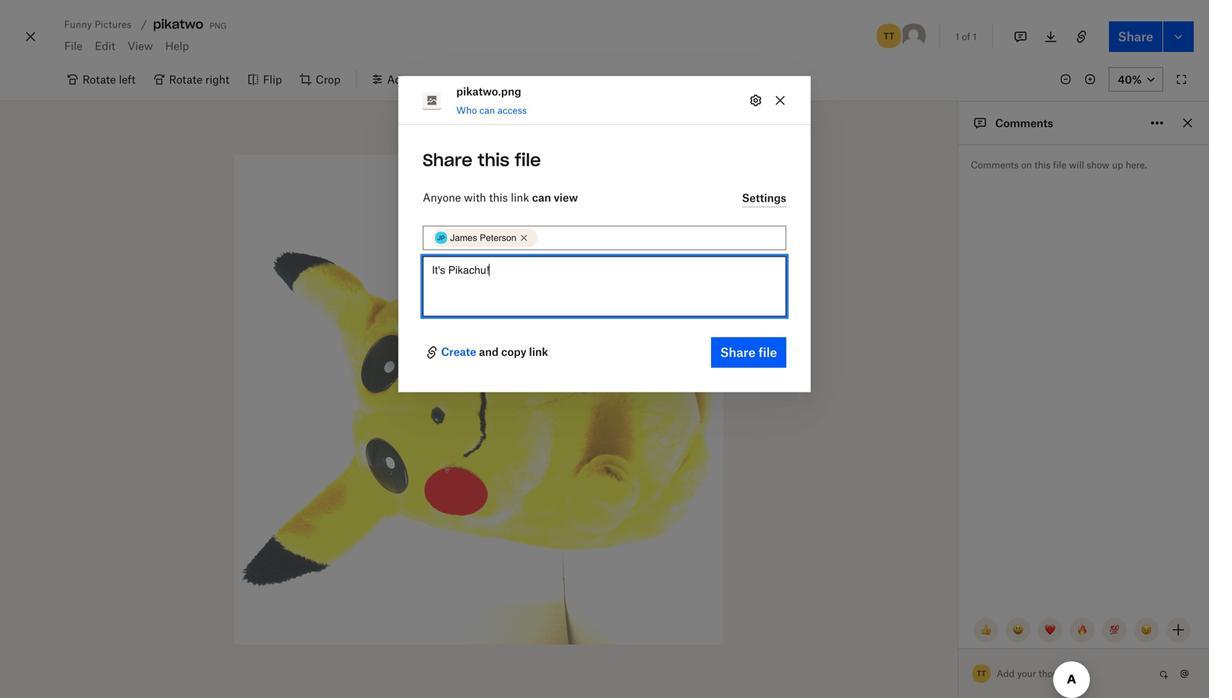 Task type: locate. For each thing, give the bounding box(es) containing it.
close image
[[21, 24, 40, 49]]

❤️
[[1045, 624, 1056, 636]]

file
[[515, 149, 541, 171], [1053, 159, 1067, 171], [759, 345, 777, 360]]

comments
[[996, 117, 1054, 130], [971, 159, 1019, 171]]

1 vertical spatial comments
[[971, 159, 1019, 171]]

2 horizontal spatial share
[[1118, 29, 1154, 44]]

1 vertical spatial link
[[529, 345, 548, 358]]

link right copy
[[529, 345, 548, 358]]

0 vertical spatial comments
[[996, 117, 1054, 130]]

1 right of
[[973, 31, 977, 42]]

0 vertical spatial link
[[511, 191, 529, 204]]

Add your thoughts text field
[[997, 662, 1154, 686]]

and
[[479, 345, 499, 358]]

1
[[956, 31, 960, 42], [973, 31, 977, 42]]

link
[[511, 191, 529, 204], [529, 345, 548, 358]]

0 horizontal spatial share
[[423, 149, 473, 171]]

file inside button
[[759, 345, 777, 360]]

0 horizontal spatial 1
[[956, 31, 960, 42]]

0 vertical spatial can
[[480, 105, 495, 116]]

share file
[[720, 345, 777, 360]]

share inside button
[[720, 345, 756, 360]]

up
[[1112, 159, 1124, 171]]

can down pikatwo.png
[[480, 105, 495, 116]]

/
[[141, 18, 147, 31]]

1 vertical spatial can
[[532, 191, 551, 204]]

2 vertical spatial share
[[720, 345, 756, 360]]

None text field
[[541, 230, 777, 246]]

0 horizontal spatial can
[[480, 105, 495, 116]]

👍
[[981, 624, 992, 636]]

link right with
[[511, 191, 529, 204]]

this for anyone with this link can view
[[489, 191, 508, 204]]

comments up the on in the top right of the page
[[996, 117, 1054, 130]]

share this file
[[423, 149, 541, 171]]

this right with
[[489, 191, 508, 204]]

1 vertical spatial share
[[423, 149, 473, 171]]

terry turtle image
[[876, 22, 903, 50]]

share inside 'button'
[[1118, 29, 1154, 44]]

Add a note (optional) text field
[[423, 256, 787, 317]]

can
[[480, 105, 495, 116], [532, 191, 551, 204]]

view
[[554, 191, 578, 204]]

comments for comments on this file will show up here.
[[971, 159, 1019, 171]]

2 1 from the left
[[973, 31, 977, 42]]

0 vertical spatial share
[[1118, 29, 1154, 44]]

this
[[478, 149, 510, 171], [1035, 159, 1051, 171], [489, 191, 508, 204]]

share
[[1118, 29, 1154, 44], [423, 149, 473, 171], [720, 345, 756, 360]]

1 left of
[[956, 31, 960, 42]]

with
[[464, 191, 486, 204]]

1 horizontal spatial file
[[759, 345, 777, 360]]

share for share file
[[720, 345, 756, 360]]

can left view on the top of page
[[532, 191, 551, 204]]

add
[[997, 668, 1015, 680]]

this right the on in the top right of the page
[[1035, 159, 1051, 171]]

jp
[[437, 234, 445, 242]]

add your thoughts image
[[997, 665, 1142, 682]]

0 horizontal spatial file
[[515, 149, 541, 171]]

create and copy link
[[441, 345, 548, 358]]

1 horizontal spatial share
[[720, 345, 756, 360]]

comments left the on in the top right of the page
[[971, 159, 1019, 171]]

1 horizontal spatial 1
[[973, 31, 977, 42]]

❤️ button
[[1038, 618, 1063, 643]]



Task type: describe. For each thing, give the bounding box(es) containing it.
james
[[450, 233, 477, 243]]

pikatwo
[[153, 16, 203, 32]]

your
[[1017, 668, 1037, 680]]

😃
[[1013, 624, 1024, 636]]

can inside pikatwo.png who can access
[[480, 105, 495, 116]]

create
[[441, 345, 477, 358]]

comments on this file will show up here.
[[971, 159, 1147, 171]]

thoughts
[[1039, 668, 1078, 680]]

close right sidebar image
[[1179, 114, 1197, 132]]

1 horizontal spatial can
[[532, 191, 551, 204]]

1 of 1
[[956, 31, 977, 42]]

sharing modal dialog
[[398, 76, 811, 515]]

👍 button
[[974, 618, 999, 643]]

of
[[962, 31, 971, 42]]

2 horizontal spatial file
[[1053, 159, 1067, 171]]

this up anyone with this link can view
[[478, 149, 510, 171]]

comments for comments
[[996, 117, 1054, 130]]

copy
[[501, 345, 527, 358]]

share button
[[1109, 21, 1163, 52]]

link for copy
[[529, 345, 548, 358]]

/ pikatwo png
[[141, 16, 227, 32]]

💯 button
[[1103, 618, 1127, 643]]

😃 button
[[1006, 618, 1031, 643]]

🔥
[[1077, 624, 1088, 636]]

on
[[1022, 159, 1032, 171]]

create link
[[441, 343, 477, 362]]

1 1 from the left
[[956, 31, 960, 42]]

peterson
[[480, 233, 517, 243]]

maria williams image
[[900, 22, 928, 50]]

anyone
[[423, 191, 461, 204]]

who can access link
[[457, 105, 527, 116]]

will
[[1069, 159, 1085, 171]]

share for share
[[1118, 29, 1154, 44]]

🔥 button
[[1070, 618, 1095, 643]]

settings
[[742, 191, 787, 204]]

add your thoughts
[[997, 668, 1078, 680]]

share file button
[[711, 337, 787, 368]]

here.
[[1126, 159, 1147, 171]]

settings button
[[742, 189, 787, 207]]

💯
[[1109, 624, 1120, 636]]

😣 button
[[1135, 618, 1159, 643]]

😣
[[1141, 624, 1152, 636]]

png
[[210, 18, 227, 31]]

this for comments on this file will show up here.
[[1035, 159, 1051, 171]]

show
[[1087, 159, 1110, 171]]

anyone with this link can view
[[423, 191, 578, 204]]

pikatwo.png
[[457, 85, 521, 98]]

share for share this file
[[423, 149, 473, 171]]

pikatwo.png who can access
[[457, 85, 527, 116]]

jp james peterson
[[437, 233, 517, 243]]

access
[[498, 105, 527, 116]]

who
[[457, 105, 477, 116]]

link for this
[[511, 191, 529, 204]]



Task type: vqa. For each thing, say whether or not it's contained in the screenshot.
"final"
no



